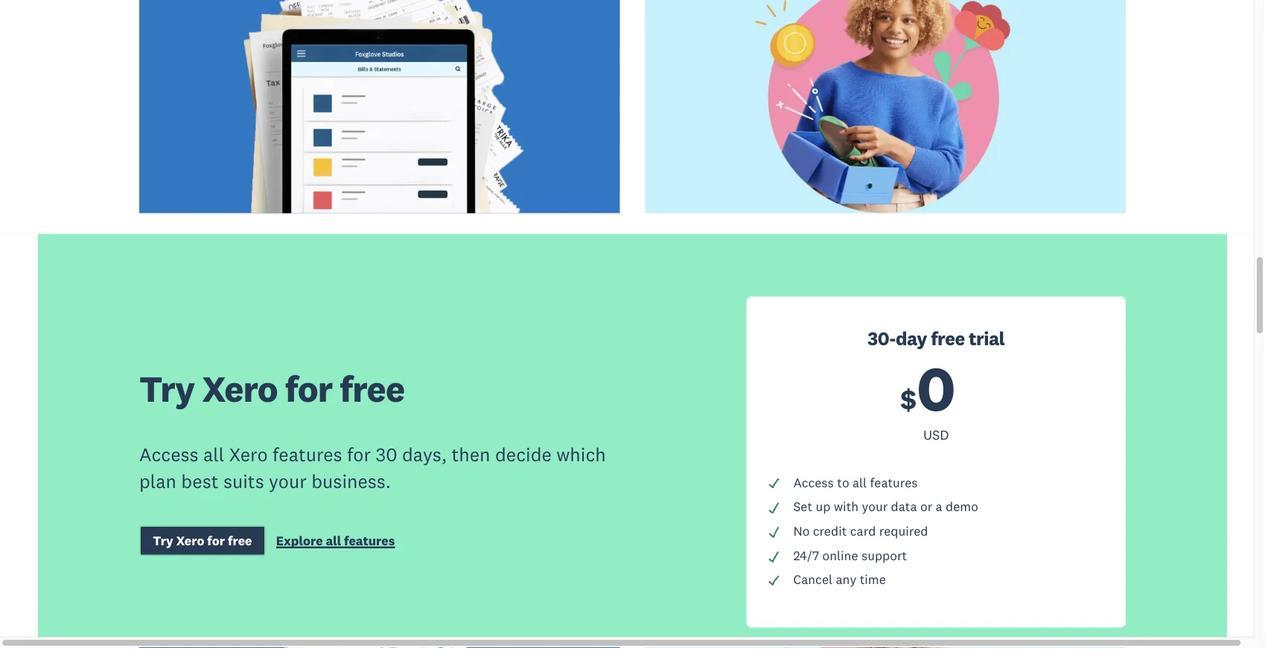 Task type: vqa. For each thing, say whether or not it's contained in the screenshot.
the top offer
no



Task type: locate. For each thing, give the bounding box(es) containing it.
features down business.
[[344, 533, 395, 549]]

1 horizontal spatial all
[[326, 533, 341, 549]]

2 vertical spatial features
[[344, 533, 395, 549]]

for inside access all xero features for 30 days, then decide which plan best suits your business.
[[347, 443, 371, 466]]

$
[[901, 382, 917, 417]]

features inside access all xero features for 30 days, then decide which plan best suits your business.
[[273, 443, 342, 466]]

included image left 24/7
[[768, 550, 781, 564]]

suits
[[223, 470, 264, 493]]

included image
[[768, 502, 781, 515], [768, 526, 781, 540], [768, 550, 781, 564], [768, 575, 781, 588]]

2 horizontal spatial for
[[347, 443, 371, 466]]

any
[[836, 572, 857, 588]]

24/7 online support
[[794, 548, 908, 564]]

best
[[181, 470, 219, 493]]

data
[[891, 499, 918, 515]]

1 vertical spatial xero
[[229, 443, 268, 466]]

0 vertical spatial your
[[269, 470, 307, 493]]

access for access to all features
[[794, 475, 834, 491]]

explore all features
[[276, 533, 395, 549]]

your up card at the bottom right of page
[[862, 499, 888, 515]]

try inside try xero for free link
[[153, 533, 173, 549]]

4 included image from the top
[[768, 575, 781, 588]]

2 horizontal spatial all
[[853, 475, 867, 491]]

access
[[139, 443, 199, 466], [794, 475, 834, 491]]

cancel
[[794, 572, 833, 588]]

1 horizontal spatial access
[[794, 475, 834, 491]]

a
[[936, 499, 943, 515]]

access up up
[[794, 475, 834, 491]]

trial
[[969, 327, 1005, 350]]

1 vertical spatial access
[[794, 475, 834, 491]]

0 horizontal spatial your
[[269, 470, 307, 493]]

2 vertical spatial all
[[326, 533, 341, 549]]

1 included image from the top
[[768, 502, 781, 515]]

all right explore at the left of page
[[326, 533, 341, 549]]

1 vertical spatial your
[[862, 499, 888, 515]]

days,
[[402, 443, 447, 466]]

0 horizontal spatial features
[[273, 443, 342, 466]]

0 horizontal spatial access
[[139, 443, 199, 466]]

1 vertical spatial for
[[347, 443, 371, 466]]

features up business.
[[273, 443, 342, 466]]

explore all features link
[[276, 533, 395, 553]]

for
[[285, 366, 332, 412], [347, 443, 371, 466], [207, 533, 225, 549]]

1 horizontal spatial free
[[340, 366, 405, 412]]

your right "suits"
[[269, 470, 307, 493]]

all inside access all xero features for 30 days, then decide which plan best suits your business.
[[203, 443, 224, 466]]

access inside access all xero features for 30 days, then decide which plan best suits your business.
[[139, 443, 199, 466]]

xero
[[202, 366, 278, 412], [229, 443, 268, 466], [176, 533, 204, 549]]

1 vertical spatial free
[[340, 366, 405, 412]]

included image left the cancel
[[768, 575, 781, 588]]

included image down included icon
[[768, 502, 781, 515]]

access up plan
[[139, 443, 199, 466]]

or
[[921, 499, 933, 515]]

free
[[931, 327, 965, 350], [340, 366, 405, 412], [228, 533, 252, 549]]

features up set up with your data or a demo
[[871, 475, 918, 491]]

2 vertical spatial for
[[207, 533, 225, 549]]

a retail store owner holds a shoe box and smiles at the camera image
[[747, 0, 1025, 213]]

0 vertical spatial free
[[931, 327, 965, 350]]

1 vertical spatial all
[[853, 475, 867, 491]]

3 included image from the top
[[768, 550, 781, 564]]

your
[[269, 470, 307, 493], [862, 499, 888, 515]]

decide
[[495, 443, 552, 466]]

all up 'best'
[[203, 443, 224, 466]]

features
[[273, 443, 342, 466], [871, 475, 918, 491], [344, 533, 395, 549]]

1 vertical spatial try
[[153, 533, 173, 549]]

2 horizontal spatial features
[[871, 475, 918, 491]]

0 vertical spatial all
[[203, 443, 224, 466]]

2 included image from the top
[[768, 526, 781, 540]]

0 vertical spatial xero
[[202, 366, 278, 412]]

0
[[917, 350, 956, 427]]

30
[[376, 443, 397, 466]]

0 vertical spatial for
[[285, 366, 332, 412]]

all right 'to'
[[853, 475, 867, 491]]

try xero for free
[[139, 366, 405, 412], [153, 533, 252, 549]]

free right day
[[931, 327, 965, 350]]

your inside access all xero features for 30 days, then decide which plan best suits your business.
[[269, 470, 307, 493]]

free up 30 in the left of the page
[[340, 366, 405, 412]]

0 horizontal spatial free
[[228, 533, 252, 549]]

$ 0
[[901, 350, 956, 427]]

0 vertical spatial features
[[273, 443, 342, 466]]

all
[[203, 443, 224, 466], [853, 475, 867, 491], [326, 533, 341, 549]]

explore
[[276, 533, 323, 549]]

online
[[823, 548, 859, 564]]

up
[[816, 499, 831, 515]]

set up with your data or a demo
[[794, 499, 979, 515]]

1 horizontal spatial features
[[344, 533, 395, 549]]

free left explore at the left of page
[[228, 533, 252, 549]]

included image for set up with your data or a demo
[[768, 502, 781, 515]]

1 vertical spatial features
[[871, 475, 918, 491]]

0 vertical spatial access
[[139, 443, 199, 466]]

time
[[860, 572, 886, 588]]

try
[[139, 366, 195, 412], [153, 533, 173, 549]]

included image left no
[[768, 526, 781, 540]]

0 horizontal spatial all
[[203, 443, 224, 466]]



Task type: describe. For each thing, give the bounding box(es) containing it.
cancel any time
[[794, 572, 886, 588]]

1 vertical spatial try xero for free
[[153, 533, 252, 549]]

30-day free trial
[[868, 327, 1005, 350]]

all for features
[[326, 533, 341, 549]]

access for access all xero features for 30 days, then decide which plan best suits your business.
[[139, 443, 199, 466]]

all for xero
[[203, 443, 224, 466]]

2 vertical spatial xero
[[176, 533, 204, 549]]

30-
[[868, 327, 896, 350]]

credit
[[813, 524, 847, 540]]

business.
[[312, 470, 391, 493]]

card
[[851, 524, 876, 540]]

access all xero features for 30 days, then decide which plan best suits your business.
[[139, 443, 606, 493]]

included image for cancel any time
[[768, 575, 781, 588]]

features for all
[[871, 475, 918, 491]]

a tablet device shows scanned bills and statements over a pile of paperwork image
[[190, 0, 570, 213]]

no
[[794, 524, 810, 540]]

included image for no credit card required
[[768, 526, 781, 540]]

try xero for free link
[[139, 526, 266, 557]]

access to all features
[[794, 475, 918, 491]]

no credit card required
[[794, 524, 929, 540]]

then
[[452, 443, 491, 466]]

1 horizontal spatial for
[[285, 366, 332, 412]]

usd
[[924, 427, 950, 444]]

demo
[[946, 499, 979, 515]]

0 vertical spatial try xero for free
[[139, 366, 405, 412]]

0 horizontal spatial for
[[207, 533, 225, 549]]

support
[[862, 548, 908, 564]]

1 horizontal spatial your
[[862, 499, 888, 515]]

with
[[834, 499, 859, 515]]

0 vertical spatial try
[[139, 366, 195, 412]]

features for xero
[[273, 443, 342, 466]]

24/7
[[794, 548, 820, 564]]

included image for 24/7 online support
[[768, 550, 781, 564]]

which
[[557, 443, 606, 466]]

to
[[838, 475, 850, 491]]

day
[[896, 327, 928, 350]]

plan
[[139, 470, 177, 493]]

xero inside access all xero features for 30 days, then decide which plan best suits your business.
[[229, 443, 268, 466]]

2 vertical spatial free
[[228, 533, 252, 549]]

2 horizontal spatial free
[[931, 327, 965, 350]]

set
[[794, 499, 813, 515]]

required
[[880, 524, 929, 540]]

included image
[[768, 477, 781, 491]]



